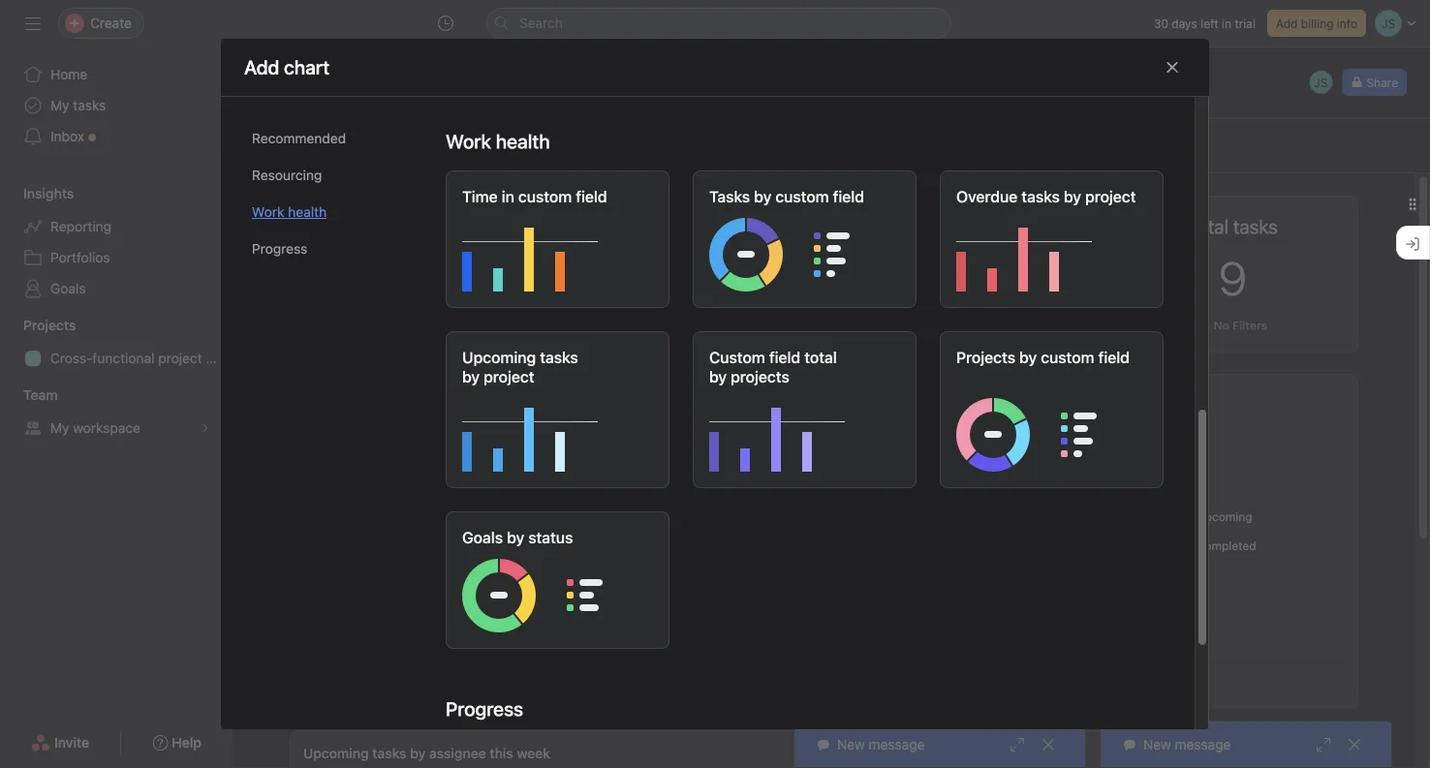 Task type: describe. For each thing, give the bounding box(es) containing it.
no filters
[[1214, 319, 1268, 332]]

projects for projects by custom field
[[957, 348, 1016, 367]]

share
[[1367, 76, 1399, 89]]

inbox link
[[12, 121, 221, 152]]

30
[[1154, 16, 1169, 30]]

home
[[50, 66, 87, 82]]

filters
[[1233, 319, 1268, 332]]

time
[[462, 188, 498, 206]]

goals by status
[[462, 529, 573, 547]]

my workspace
[[50, 420, 140, 436]]

add to starred image
[[518, 85, 534, 101]]

1 for 0
[[950, 319, 955, 332]]

status
[[983, 389, 1023, 405]]

invite
[[54, 735, 89, 751]]

goals for goals by status
[[462, 529, 503, 547]]

resourcing
[[252, 167, 322, 183]]

completed tasks
[[344, 215, 487, 238]]

custom field for time in custom field
[[518, 188, 607, 206]]

add chart button
[[256, 132, 342, 159]]

by status
[[507, 529, 573, 547]]

1 horizontal spatial reporting
[[318, 61, 379, 77]]

trial
[[1235, 16, 1256, 30]]

tasks for overdue tasks by project
[[1022, 188, 1060, 206]]

project
[[158, 350, 202, 366]]

expand new message image
[[1010, 738, 1025, 753]]

share button
[[1343, 69, 1407, 96]]

new message for expand new message icon
[[1144, 737, 1231, 753]]

image of a purple column chart image
[[709, 395, 907, 472]]

my first dashboard
[[318, 81, 482, 104]]

search button
[[487, 8, 952, 39]]

no filters button
[[1194, 316, 1273, 335]]

home link
[[12, 59, 221, 90]]

search
[[520, 15, 563, 31]]

goals link
[[12, 273, 221, 304]]

cross-functional project plan link
[[12, 343, 232, 374]]

team button
[[0, 386, 58, 405]]

goals for goals
[[50, 281, 86, 297]]

no
[[1214, 319, 1230, 332]]

portfolios
[[50, 250, 110, 266]]

upcoming for upcoming tasks by assignee this week
[[303, 746, 369, 762]]

this week
[[490, 746, 550, 762]]

custom
[[709, 348, 766, 367]]

projects button
[[0, 316, 76, 335]]

field
[[769, 348, 801, 367]]

8
[[674, 251, 702, 305]]

add chart
[[280, 139, 334, 152]]

show options image
[[491, 85, 507, 101]]

by project for incomplete tasks by project
[[416, 389, 481, 405]]

incomplete tasks
[[616, 215, 760, 238]]

by left assignee
[[410, 746, 426, 762]]

total
[[805, 348, 837, 367]]

work health
[[446, 130, 550, 153]]

1 horizontal spatial reporting link
[[318, 58, 379, 79]]

9 button
[[1219, 251, 1247, 305]]

8 button
[[674, 251, 702, 305]]

my for my workspace
[[50, 420, 69, 436]]

tasks for tasks by custom field
[[709, 188, 750, 206]]

image of a multicolored donut chart image for projects
[[957, 395, 1154, 472]]

recommended
[[252, 130, 346, 146]]

reporting inside the insights element
[[50, 219, 112, 235]]

my for my first dashboard
[[318, 81, 345, 104]]

completed
[[1197, 539, 1257, 553]]

my tasks
[[50, 97, 106, 113]]

portfolios link
[[12, 242, 221, 273]]

first dashboard
[[349, 81, 482, 104]]

time in custom field
[[462, 188, 607, 206]]

projects element
[[0, 308, 233, 378]]

1 filter for 8
[[677, 319, 715, 332]]

tasks for tasks by completion status this month
[[849, 389, 885, 405]]

left
[[1201, 16, 1219, 30]]

functional
[[92, 350, 155, 366]]

cross-
[[50, 350, 92, 366]]

goals by status button
[[446, 512, 670, 649]]

projects for projects
[[23, 317, 76, 333]]

plan
[[206, 350, 232, 366]]

my workspace link
[[12, 413, 221, 444]]

upcoming for upcoming tasks by project
[[462, 348, 536, 367]]

by projects
[[709, 368, 790, 386]]

by for projects by project status
[[905, 746, 920, 762]]

image of a multicolored column chart image
[[462, 214, 660, 292]]

time in custom field button
[[446, 171, 670, 308]]

tasks by custom field button
[[693, 171, 917, 308]]

workspace
[[73, 420, 140, 436]]

upcoming for upcoming
[[1197, 510, 1253, 524]]

by for tasks by completion status this month
[[888, 389, 904, 405]]

filter for 8
[[686, 319, 715, 332]]

expand new message image
[[1316, 738, 1332, 753]]

upcoming tasks by project
[[462, 348, 578, 386]]

overdue tasks
[[900, 215, 1022, 238]]

inbox
[[50, 128, 84, 144]]

projects by custom field button
[[940, 332, 1164, 489]]

by project for upcoming tasks by project
[[462, 368, 535, 386]]

custom field total by projects
[[709, 348, 837, 386]]

work
[[252, 204, 284, 220]]

teams element
[[0, 378, 233, 448]]

filter for 0
[[958, 319, 987, 332]]

report image
[[268, 71, 291, 94]]

1 vertical spatial progress
[[446, 698, 523, 721]]



Task type: locate. For each thing, give the bounding box(es) containing it.
0 horizontal spatial reporting
[[50, 219, 112, 235]]

close image right expand new message image
[[1041, 738, 1056, 753]]

image of a multicolored donut chart image for tasks
[[709, 214, 907, 292]]

js button
[[1308, 69, 1335, 96]]

global element
[[0, 47, 233, 164]]

close image for expand new message image
[[1041, 738, 1056, 753]]

0 vertical spatial upcoming
[[462, 348, 536, 367]]

tasks up incomplete tasks
[[709, 188, 750, 206]]

total tasks
[[1188, 215, 1278, 238]]

0 vertical spatial in
[[1222, 16, 1232, 30]]

reporting
[[318, 61, 379, 77], [50, 219, 112, 235]]

1 down '0' at the right top of the page
[[950, 319, 955, 332]]

1 horizontal spatial filter
[[958, 319, 987, 332]]

0 vertical spatial by project
[[1064, 188, 1136, 206]]

1 1 filter from the left
[[677, 319, 715, 332]]

2 horizontal spatial close image
[[1347, 738, 1363, 753]]

2 new message from the left
[[1144, 737, 1231, 753]]

upcoming tasks by assignee this week
[[303, 746, 550, 762]]

tasks for upcoming tasks by assignee this week
[[372, 746, 407, 762]]

insights element
[[0, 176, 233, 308]]

my up the recommended button
[[318, 81, 345, 104]]

1 horizontal spatial projects
[[849, 746, 901, 762]]

1 for 8
[[677, 319, 683, 332]]

project status
[[924, 746, 1013, 762]]

custom field total by projects button
[[693, 332, 917, 489]]

overdue
[[957, 188, 1018, 206]]

1 filter from the left
[[686, 319, 715, 332]]

1 filter
[[677, 319, 715, 332], [950, 319, 987, 332]]

progress
[[252, 241, 308, 257], [446, 698, 523, 721]]

projects by project status
[[849, 746, 1013, 762]]

1 horizontal spatial close image
[[1165, 60, 1181, 75]]

work health
[[252, 204, 327, 220]]

recommended button
[[252, 120, 415, 157]]

add left billing
[[1276, 16, 1298, 30]]

new message for expand new message image
[[837, 737, 925, 753]]

add
[[1276, 16, 1298, 30], [280, 139, 302, 152]]

image of a multicolored donut chart image inside the projects by custom field button
[[957, 395, 1154, 472]]

1 vertical spatial tasks
[[849, 389, 885, 405]]

image of a blue column chart image
[[462, 395, 660, 472]]

progress button
[[252, 231, 415, 268]]

progress down "work health"
[[252, 241, 308, 257]]

tasks for my tasks
[[73, 97, 106, 113]]

progress inside "button"
[[252, 241, 308, 257]]

1 horizontal spatial upcoming
[[462, 348, 536, 367]]

2 vertical spatial upcoming
[[303, 746, 369, 762]]

in right "time"
[[502, 188, 515, 206]]

cross-functional project plan
[[50, 350, 232, 366]]

image of a multicolored donut chart image for goals
[[462, 555, 660, 633]]

reporting up portfolios
[[50, 219, 112, 235]]

30 days left in trial
[[1154, 16, 1256, 30]]

1 1 from the left
[[677, 319, 683, 332]]

1 down 8 button
[[677, 319, 683, 332]]

assignee
[[429, 746, 486, 762]]

days
[[1172, 16, 1198, 30]]

reporting link inside the insights element
[[12, 211, 221, 242]]

js
[[1315, 76, 1328, 89]]

close image down '30'
[[1165, 60, 1181, 75]]

0 horizontal spatial close image
[[1041, 738, 1056, 753]]

by left project status
[[905, 746, 920, 762]]

projects up tasks by completion status this month
[[957, 348, 1016, 367]]

overdue tasks by project button
[[940, 171, 1164, 308]]

custom field for projects by custom field
[[1041, 348, 1130, 367]]

custom field for tasks by custom field
[[776, 188, 865, 206]]

0 horizontal spatial reporting link
[[12, 211, 221, 242]]

1 vertical spatial reporting link
[[12, 211, 221, 242]]

my for my tasks
[[50, 97, 69, 113]]

0 horizontal spatial projects
[[23, 317, 76, 333]]

0 vertical spatial tasks
[[709, 188, 750, 206]]

incomplete tasks by project
[[303, 389, 481, 405]]

this month
[[1026, 389, 1094, 405]]

by project
[[1064, 188, 1136, 206], [462, 368, 535, 386], [416, 389, 481, 405]]

0 vertical spatial reporting link
[[318, 58, 379, 79]]

search list box
[[487, 8, 952, 39]]

0 horizontal spatial 1 filter button
[[657, 316, 719, 335]]

1
[[677, 319, 683, 332], [950, 319, 955, 332]]

image of a multicolored donut chart image inside goals by status button
[[462, 555, 660, 633]]

0 vertical spatial progress
[[252, 241, 308, 257]]

2 1 from the left
[[950, 319, 955, 332]]

0 horizontal spatial 1
[[677, 319, 683, 332]]

custom field
[[518, 188, 607, 206], [776, 188, 865, 206], [1041, 348, 1130, 367]]

tasks down 'home'
[[73, 97, 106, 113]]

0 vertical spatial add
[[1276, 16, 1298, 30]]

add chart
[[244, 56, 330, 79]]

tasks by custom field
[[709, 188, 865, 206]]

work health button
[[252, 194, 415, 231]]

1 horizontal spatial goals
[[462, 529, 503, 547]]

2 horizontal spatial upcoming
[[1197, 510, 1253, 524]]

1 1 filter button from the left
[[657, 316, 719, 335]]

1 filter button
[[657, 316, 719, 335], [929, 316, 992, 335]]

image of a multicolored donut chart image down tasks by custom field
[[709, 214, 907, 292]]

2 1 filter button from the left
[[929, 316, 992, 335]]

image of a multicolored donut chart image inside "overdue tasks by project" button
[[957, 214, 1154, 292]]

0 horizontal spatial upcoming
[[303, 746, 369, 762]]

2 horizontal spatial custom field
[[1041, 348, 1130, 367]]

by project for overdue tasks by project
[[1064, 188, 1136, 206]]

goals down portfolios
[[50, 281, 86, 297]]

image of a multicolored donut chart image
[[709, 214, 907, 292], [957, 214, 1154, 292], [957, 395, 1154, 472], [462, 555, 660, 633]]

info
[[1337, 16, 1358, 30]]

1 horizontal spatial 1 filter button
[[929, 316, 992, 335]]

tasks left assignee
[[372, 746, 407, 762]]

1 vertical spatial in
[[502, 188, 515, 206]]

1 vertical spatial projects
[[957, 348, 1016, 367]]

insights button
[[0, 184, 74, 204]]

0 horizontal spatial progress
[[252, 241, 308, 257]]

filter
[[686, 319, 715, 332], [958, 319, 987, 332]]

in
[[1222, 16, 1232, 30], [502, 188, 515, 206]]

projects inside dropdown button
[[23, 317, 76, 333]]

0 horizontal spatial goals
[[50, 281, 86, 297]]

by left the completion
[[888, 389, 904, 405]]

2 horizontal spatial projects
[[957, 348, 1016, 367]]

image of a multicolored donut chart image for overdue
[[957, 214, 1154, 292]]

2 vertical spatial projects
[[849, 746, 901, 762]]

projects for projects by project status
[[849, 746, 901, 762]]

by for tasks by custom field
[[754, 188, 772, 206]]

2 vertical spatial by project
[[416, 389, 481, 405]]

add billing info
[[1276, 16, 1358, 30]]

1 vertical spatial upcoming
[[1197, 510, 1253, 524]]

tasks up image of a blue column chart
[[540, 348, 578, 367]]

my inside global 'element'
[[50, 97, 69, 113]]

tasks for upcoming tasks by project
[[540, 348, 578, 367]]

incomplete
[[303, 389, 375, 405]]

goals
[[50, 281, 86, 297], [462, 529, 503, 547]]

completion
[[908, 389, 979, 405]]

2 filter from the left
[[958, 319, 987, 332]]

1 vertical spatial goals
[[462, 529, 503, 547]]

filter up custom
[[686, 319, 715, 332]]

tasks by completion status this month
[[849, 389, 1094, 405]]

1 horizontal spatial in
[[1222, 16, 1232, 30]]

1 horizontal spatial add
[[1276, 16, 1298, 30]]

1 horizontal spatial custom field
[[776, 188, 865, 206]]

new message
[[837, 737, 925, 753], [1144, 737, 1231, 753]]

tasks
[[709, 188, 750, 206], [849, 389, 885, 405]]

reporting link up portfolios
[[12, 211, 221, 242]]

progress up assignee
[[446, 698, 523, 721]]

tasks right 'overdue'
[[1022, 188, 1060, 206]]

reporting link
[[318, 58, 379, 79], [12, 211, 221, 242]]

0 vertical spatial projects
[[23, 317, 76, 333]]

1 filter button for 0
[[929, 316, 992, 335]]

0 horizontal spatial filter
[[686, 319, 715, 332]]

0 horizontal spatial new message
[[837, 737, 925, 753]]

0 horizontal spatial in
[[502, 188, 515, 206]]

image of a multicolored donut chart image inside the tasks by custom field button
[[709, 214, 907, 292]]

tasks inside "my tasks" link
[[73, 97, 106, 113]]

tasks
[[73, 97, 106, 113], [1022, 188, 1060, 206], [540, 348, 578, 367], [378, 389, 413, 405], [372, 746, 407, 762]]

image of a multicolored donut chart image down projects by custom field
[[957, 395, 1154, 472]]

1 new message from the left
[[837, 737, 925, 753]]

tasks inside the upcoming tasks by project
[[540, 348, 578, 367]]

reporting up my first dashboard
[[318, 61, 379, 77]]

1 filter down 8 button
[[677, 319, 715, 332]]

reporting link up my first dashboard
[[318, 58, 379, 79]]

upcoming tasks by project button
[[446, 332, 670, 489]]

image of a multicolored donut chart image down 'by status'
[[462, 555, 660, 633]]

1 filter button down 8 button
[[657, 316, 719, 335]]

0 button
[[947, 251, 975, 305]]

close image right expand new message icon
[[1347, 738, 1363, 753]]

9
[[1219, 251, 1247, 305]]

projects
[[23, 317, 76, 333], [957, 348, 1016, 367], [849, 746, 901, 762]]

projects left project status
[[849, 746, 901, 762]]

my up inbox
[[50, 97, 69, 113]]

by project inside the upcoming tasks by project
[[462, 368, 535, 386]]

0 horizontal spatial 1 filter
[[677, 319, 715, 332]]

filter down '0' at the right top of the page
[[958, 319, 987, 332]]

1 horizontal spatial 1 filter
[[950, 319, 987, 332]]

image of a multicolored donut chart image down 'overdue tasks by project'
[[957, 214, 1154, 292]]

my tasks link
[[12, 90, 221, 121]]

close image
[[1165, 60, 1181, 75], [1041, 738, 1056, 753], [1347, 738, 1363, 753]]

1 filter for 0
[[950, 319, 987, 332]]

projects by custom field
[[957, 348, 1130, 367]]

insights
[[23, 186, 74, 202]]

0 horizontal spatial tasks
[[709, 188, 750, 206]]

chart
[[305, 139, 334, 152]]

0 vertical spatial goals
[[50, 281, 86, 297]]

in inside button
[[502, 188, 515, 206]]

add for add billing info
[[1276, 16, 1298, 30]]

add for add chart
[[280, 139, 302, 152]]

by up the status
[[1020, 348, 1037, 367]]

tasks left the completion
[[849, 389, 885, 405]]

1 vertical spatial reporting
[[50, 219, 112, 235]]

add billing info button
[[1268, 10, 1367, 37]]

1 horizontal spatial 1
[[950, 319, 955, 332]]

my
[[318, 81, 345, 104], [50, 97, 69, 113], [50, 420, 69, 436]]

0 vertical spatial reporting
[[318, 61, 379, 77]]

1 vertical spatial add
[[280, 139, 302, 152]]

goals left 'by status'
[[462, 529, 503, 547]]

by
[[754, 188, 772, 206], [1020, 348, 1037, 367], [888, 389, 904, 405], [410, 746, 426, 762], [905, 746, 920, 762]]

my inside teams element
[[50, 420, 69, 436]]

by for projects by custom field
[[1020, 348, 1037, 367]]

tasks right incomplete at the left bottom of the page
[[378, 389, 413, 405]]

projects inside button
[[957, 348, 1016, 367]]

goals inside button
[[462, 529, 503, 547]]

close image for expand new message icon
[[1347, 738, 1363, 753]]

0
[[947, 251, 975, 305]]

my down team
[[50, 420, 69, 436]]

1 filter down '0' at the right top of the page
[[950, 319, 987, 332]]

tasks inside button
[[709, 188, 750, 206]]

1 filter button down '0' at the right top of the page
[[929, 316, 992, 335]]

1 vertical spatial by project
[[462, 368, 535, 386]]

1 horizontal spatial tasks
[[849, 389, 885, 405]]

1 horizontal spatial new message
[[1144, 737, 1231, 753]]

1 horizontal spatial progress
[[446, 698, 523, 721]]

tasks for incomplete tasks by project
[[378, 389, 413, 405]]

by up incomplete tasks
[[754, 188, 772, 206]]

projects up cross-
[[23, 317, 76, 333]]

hide sidebar image
[[25, 16, 41, 31]]

1 filter button for 8
[[657, 316, 719, 335]]

0 horizontal spatial custom field
[[518, 188, 607, 206]]

goals inside the insights element
[[50, 281, 86, 297]]

invite button
[[18, 726, 102, 761]]

add left chart
[[280, 139, 302, 152]]

0 horizontal spatial add
[[280, 139, 302, 152]]

in right left
[[1222, 16, 1232, 30]]

health
[[288, 204, 327, 220]]

upcoming inside the upcoming tasks by project
[[462, 348, 536, 367]]

team
[[23, 387, 58, 403]]

resourcing button
[[252, 157, 415, 194]]

2 1 filter from the left
[[950, 319, 987, 332]]

overdue tasks by project
[[957, 188, 1136, 206]]

tasks inside "overdue tasks by project" button
[[1022, 188, 1060, 206]]



Task type: vqa. For each thing, say whether or not it's contained in the screenshot.
leftmost Reporting LINK
yes



